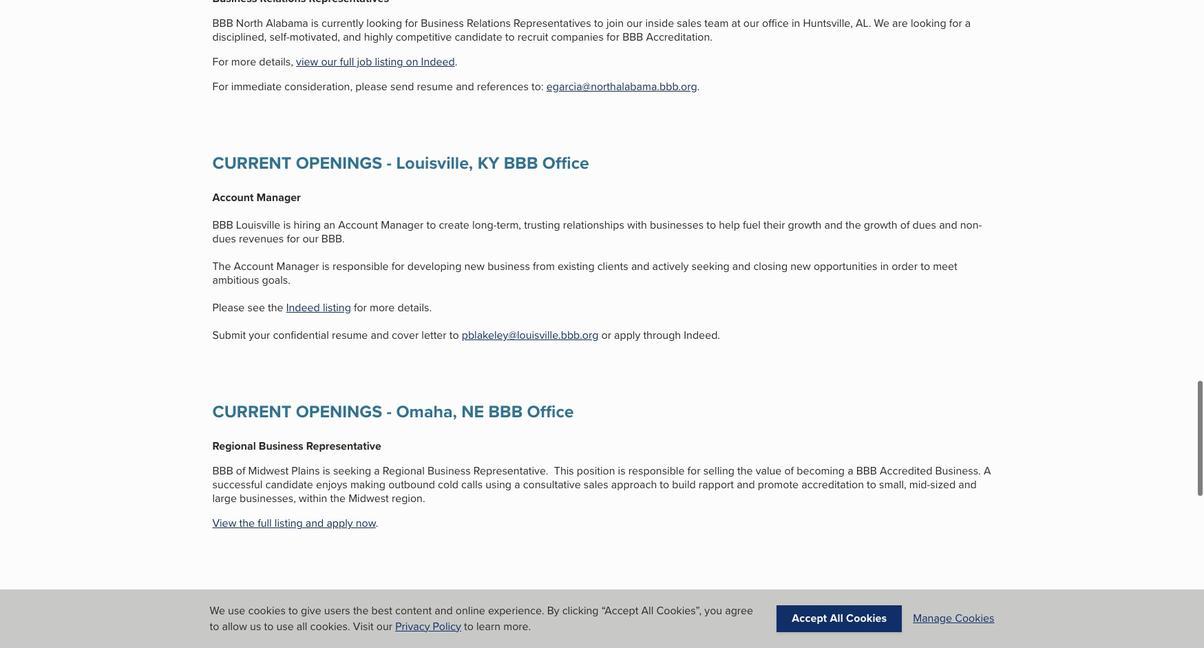 Task type: vqa. For each thing, say whether or not it's contained in the screenshot.
CURRENT OPENINGS - Omaha, NE BBB Office Office
yes



Task type: locate. For each thing, give the bounding box(es) containing it.
1 openings from the top
[[296, 150, 382, 176]]

0 vertical spatial sales
[[677, 15, 702, 31]]

visit
[[353, 618, 374, 634]]

- left omaha,
[[387, 399, 392, 424]]

apply right or on the bottom of the page
[[614, 327, 641, 343]]

1 vertical spatial responsible
[[629, 463, 685, 479]]

all inside we use cookies to give users the best content and online experience. by clicking "accept all cookies", you agree to allow us to use all cookies. visit our
[[642, 603, 654, 619]]

and left cover
[[371, 327, 389, 343]]

of
[[901, 217, 910, 233], [236, 463, 246, 479], [785, 463, 794, 479]]

of up order
[[901, 217, 910, 233]]

0 horizontal spatial indeed
[[286, 300, 320, 316]]

in inside bbb north alabama is currently looking for business relations representatives to join our inside sales team at our office in huntsville, al. we are looking for a disciplined, self-motivated, and highly competitive candidate to recruit companies for bbb accreditation.
[[792, 15, 801, 31]]

team
[[705, 15, 729, 31]]

0 vertical spatial responsible
[[333, 258, 389, 274]]

is inside bbb north alabama is currently looking for business relations representatives to join our inside sales team at our office in huntsville, al. we are looking for a disciplined, self-motivated, and highly competitive candidate to recruit companies for bbb accreditation.
[[311, 15, 319, 31]]

1 vertical spatial sales
[[584, 477, 609, 493]]

0 vertical spatial full
[[340, 54, 354, 69]]

using
[[486, 477, 512, 493]]

and left value
[[737, 477, 755, 493]]

responsible inside the bbb of midwest plains is seeking a regional business representative.  this position is responsible for selling the value of becoming a bbb accredited business. a successful candidate enjoys making outbound cold calls using a consultative sales approach to build rapport and promote accreditation to small, mid-sized and large businesses, within the midwest region.
[[629, 463, 685, 479]]

. down accreditation.
[[697, 78, 700, 94]]

business
[[488, 258, 530, 274]]

0 vertical spatial openings
[[296, 150, 382, 176]]

cover
[[392, 327, 419, 343]]

1 vertical spatial in
[[881, 258, 889, 274]]

- for omaha,
[[387, 399, 392, 424]]

0 horizontal spatial .
[[376, 515, 378, 531]]

3 current from the top
[[212, 587, 292, 613]]

0 vertical spatial we
[[874, 15, 890, 31]]

a
[[984, 463, 991, 479]]

1 vertical spatial we
[[210, 603, 225, 619]]

1 horizontal spatial full
[[340, 54, 354, 69]]

1 vertical spatial candidate
[[265, 477, 313, 493]]

0 horizontal spatial regional
[[212, 438, 256, 454]]

1 horizontal spatial indeed
[[421, 54, 455, 69]]

openings up an
[[296, 150, 382, 176]]

0 horizontal spatial looking
[[367, 15, 402, 31]]

in left order
[[881, 258, 889, 274]]

candidate up view the full listing and apply now link
[[265, 477, 313, 493]]

the right see
[[268, 300, 283, 316]]

use left all
[[276, 618, 294, 634]]

1 horizontal spatial new
[[791, 258, 811, 274]]

manage cookies button
[[913, 610, 995, 627]]

details,
[[259, 54, 293, 69]]

2 horizontal spatial .
[[697, 78, 700, 94]]

looking right are
[[911, 15, 947, 31]]

in for order
[[881, 258, 889, 274]]

bbb up large
[[212, 463, 233, 479]]

0 vertical spatial manager
[[257, 189, 301, 205]]

1 horizontal spatial seeking
[[692, 258, 730, 274]]

1 horizontal spatial apply
[[614, 327, 641, 343]]

to:
[[532, 78, 544, 94]]

we left us
[[210, 603, 225, 619]]

privacy
[[395, 618, 430, 634]]

0 vertical spatial apply
[[614, 327, 641, 343]]

and left references
[[456, 78, 474, 94]]

1 vertical spatial account
[[338, 217, 378, 233]]

0 horizontal spatial growth
[[788, 217, 822, 233]]

0 horizontal spatial we
[[210, 603, 225, 619]]

2 vertical spatial listing
[[275, 515, 303, 531]]

in right office on the right
[[792, 15, 801, 31]]

regional up region.
[[383, 463, 425, 479]]

outbound
[[389, 477, 435, 493]]

0 vertical spatial candidate
[[455, 29, 503, 45]]

1 vertical spatial for
[[212, 78, 228, 94]]

1 horizontal spatial regional
[[383, 463, 425, 479]]

enjoys
[[316, 477, 348, 493]]

1 horizontal spatial responsible
[[629, 463, 685, 479]]

and left a
[[959, 477, 977, 493]]

bbb inside 'bbb louisville is hiring an account manager to create long-term, trusting relationships with businesses to help fuel their growth and the growth of dues and non- dues revenues for our bbb.'
[[212, 217, 233, 233]]

1 horizontal spatial candidate
[[455, 29, 503, 45]]

- left san
[[387, 587, 392, 613]]

2 vertical spatial current
[[212, 587, 292, 613]]

office
[[543, 150, 589, 176], [527, 399, 574, 424], [581, 587, 627, 613]]

from
[[533, 258, 555, 274]]

. for egarcia@northalabama.bbb.org
[[697, 78, 700, 94]]

responsible
[[333, 258, 389, 274], [629, 463, 685, 479]]

a right are
[[965, 15, 971, 31]]

1 vertical spatial full
[[258, 515, 272, 531]]

is inside the account manager is responsible for developing new business from existing clients and actively seeking and closing new opportunities in order to meet ambitious goals.
[[322, 258, 330, 274]]

2 - from the top
[[387, 399, 392, 424]]

1 vertical spatial apply
[[327, 515, 353, 531]]

2 vertical spatial -
[[387, 587, 392, 613]]

bbb left the louisville
[[212, 217, 233, 233]]

apply left now
[[327, 515, 353, 531]]

calls
[[461, 477, 483, 493]]

growth right their
[[788, 217, 822, 233]]

is left hiring
[[283, 217, 291, 233]]

more
[[231, 54, 256, 69], [370, 300, 395, 316]]

regional business representative
[[212, 438, 381, 454]]

use left us
[[228, 603, 245, 619]]

2 vertical spatial account
[[234, 258, 274, 274]]

1 horizontal spatial dues
[[913, 217, 937, 233]]

midwest up now
[[349, 491, 389, 506]]

0 horizontal spatial sales
[[584, 477, 609, 493]]

for right highly
[[405, 15, 418, 31]]

seeking right actively
[[692, 258, 730, 274]]

companies
[[551, 29, 604, 45]]

more left details.
[[370, 300, 395, 316]]

2 new from the left
[[791, 258, 811, 274]]

0 vertical spatial .
[[455, 54, 458, 69]]

to right us
[[264, 618, 274, 634]]

the right view
[[239, 515, 255, 531]]

accreditation.
[[646, 29, 713, 45]]

0 horizontal spatial dues
[[212, 231, 236, 247]]

1 vertical spatial regional
[[383, 463, 425, 479]]

0 vertical spatial more
[[231, 54, 256, 69]]

0 horizontal spatial listing
[[275, 515, 303, 531]]

long-
[[472, 217, 497, 233]]

cookies.
[[310, 618, 350, 634]]

responsible right position
[[629, 463, 685, 479]]

the right within
[[330, 491, 346, 506]]

cookies
[[248, 603, 286, 619]]

2 for from the top
[[212, 78, 228, 94]]

and left highly
[[343, 29, 361, 45]]

0 horizontal spatial full
[[258, 515, 272, 531]]

0 vertical spatial -
[[387, 150, 392, 176]]

new right closing
[[791, 258, 811, 274]]

business up plains
[[259, 438, 304, 454]]

indeed right "on"
[[421, 54, 455, 69]]

office right by
[[581, 587, 627, 613]]

.
[[455, 54, 458, 69], [697, 78, 700, 94], [376, 515, 378, 531]]

sales right this
[[584, 477, 609, 493]]

account right an
[[338, 217, 378, 233]]

1 vertical spatial current
[[212, 399, 292, 424]]

2 current from the top
[[212, 399, 292, 424]]

indeed
[[421, 54, 455, 69], [286, 300, 320, 316]]

. up for immediate consideration, please send resume and references to: egarcia@northalabama.bbb.org .
[[455, 54, 458, 69]]

new
[[464, 258, 485, 274], [791, 258, 811, 274]]

2 vertical spatial .
[[376, 515, 378, 531]]

letter
[[422, 327, 447, 343]]

1 for from the top
[[212, 54, 228, 69]]

for left immediate
[[212, 78, 228, 94]]

1 horizontal spatial in
[[881, 258, 889, 274]]

sales left team
[[677, 15, 702, 31]]

current for current openings - san francisco, ca bbb office
[[212, 587, 292, 613]]

1 horizontal spatial listing
[[323, 300, 351, 316]]

we right al.
[[874, 15, 890, 31]]

for right companies
[[607, 29, 620, 45]]

1 horizontal spatial resume
[[417, 78, 453, 94]]

1 vertical spatial resume
[[332, 327, 368, 343]]

business left 'relations'
[[421, 15, 464, 31]]

0 horizontal spatial resume
[[332, 327, 368, 343]]

resume down please see the indeed listing for more details.
[[332, 327, 368, 343]]

our right visit
[[377, 618, 393, 634]]

is right plains
[[323, 463, 330, 479]]

is inside 'bbb louisville is hiring an account manager to create long-term, trusting relationships with businesses to help fuel their growth and the growth of dues and non- dues revenues for our bbb.'
[[283, 217, 291, 233]]

0 horizontal spatial seeking
[[333, 463, 371, 479]]

1 - from the top
[[387, 150, 392, 176]]

all right "accept at the bottom
[[642, 603, 654, 619]]

office for current openings - omaha, ne bbb office
[[527, 399, 574, 424]]

1 vertical spatial office
[[527, 399, 574, 424]]

1 vertical spatial manager
[[381, 217, 424, 233]]

1 vertical spatial .
[[697, 78, 700, 94]]

1 horizontal spatial all
[[830, 610, 844, 626]]

highly
[[364, 29, 393, 45]]

our right join
[[627, 15, 643, 31]]

1 vertical spatial -
[[387, 399, 392, 424]]

0 horizontal spatial apply
[[327, 515, 353, 531]]

cold
[[438, 477, 459, 493]]

1 horizontal spatial sales
[[677, 15, 702, 31]]

manage
[[913, 610, 952, 626]]

1 vertical spatial openings
[[296, 399, 382, 424]]

within
[[299, 491, 327, 506]]

office up trusting
[[543, 150, 589, 176]]

revenues
[[239, 231, 284, 247]]

of right value
[[785, 463, 794, 479]]

1 horizontal spatial .
[[455, 54, 458, 69]]

growth
[[788, 217, 822, 233], [864, 217, 898, 233]]

0 horizontal spatial new
[[464, 258, 485, 274]]

sales inside the bbb of midwest plains is seeking a regional business representative.  this position is responsible for selling the value of becoming a bbb accredited business. a successful candidate enjoys making outbound cold calls using a consultative sales approach to build rapport and promote accreditation to small, mid-sized and large businesses, within the midwest region.
[[584, 477, 609, 493]]

2 openings from the top
[[296, 399, 382, 424]]

egarcia@northalabama.bbb.org link
[[547, 78, 697, 94]]

in
[[792, 15, 801, 31], [881, 258, 889, 274]]

3 - from the top
[[387, 587, 392, 613]]

to right letter
[[450, 327, 459, 343]]

for immediate consideration, please send resume and references to: egarcia@northalabama.bbb.org .
[[212, 78, 700, 94]]

listing down businesses,
[[275, 515, 303, 531]]

midwest
[[248, 463, 289, 479], [349, 491, 389, 506]]

full down businesses,
[[258, 515, 272, 531]]

current for current openings - louisville, ky bbb office
[[212, 150, 292, 176]]

all
[[297, 618, 307, 634]]

1 looking from the left
[[367, 15, 402, 31]]

office up this
[[527, 399, 574, 424]]

current openings - san francisco, ca bbb office
[[212, 587, 627, 613]]

the account manager is responsible for developing new business from existing clients and actively seeking and closing new opportunities in order to meet ambitious goals.
[[212, 258, 958, 288]]

dues up order
[[913, 217, 937, 233]]

account
[[212, 189, 254, 205], [338, 217, 378, 233], [234, 258, 274, 274]]

0 horizontal spatial cookies
[[846, 610, 887, 626]]

alabama
[[266, 15, 308, 31]]

0 vertical spatial for
[[212, 54, 228, 69]]

and down within
[[306, 515, 324, 531]]

2 horizontal spatial of
[[901, 217, 910, 233]]

current up the regional business representative
[[212, 399, 292, 424]]

new left business
[[464, 258, 485, 274]]

1 vertical spatial seeking
[[333, 463, 371, 479]]

is left the currently
[[311, 15, 319, 31]]

0 horizontal spatial candidate
[[265, 477, 313, 493]]

our right view
[[321, 54, 337, 69]]

0 vertical spatial indeed
[[421, 54, 455, 69]]

and inside we use cookies to give users the best content and online experience. by clicking "accept all cookies", you agree to allow us to use all cookies. visit our
[[435, 603, 453, 619]]

becoming
[[797, 463, 845, 479]]

0 vertical spatial seeking
[[692, 258, 730, 274]]

1 horizontal spatial we
[[874, 15, 890, 31]]

order
[[892, 258, 918, 274]]

your
[[249, 327, 270, 343]]

with
[[627, 217, 647, 233]]

"accept
[[602, 603, 639, 619]]

3 openings from the top
[[296, 587, 382, 613]]

0 horizontal spatial in
[[792, 15, 801, 31]]

in inside the account manager is responsible for developing new business from existing clients and actively seeking and closing new opportunities in order to meet ambitious goals.
[[881, 258, 889, 274]]

join
[[607, 15, 624, 31]]

for right are
[[949, 15, 963, 31]]

openings up representative
[[296, 399, 382, 424]]

bbb of midwest plains is seeking a regional business representative.  this position is responsible for selling the value of becoming a bbb accredited business. a successful candidate enjoys making outbound cold calls using a consultative sales approach to build rapport and promote accreditation to small, mid-sized and large businesses, within the midwest region.
[[212, 463, 991, 506]]

of up large
[[236, 463, 246, 479]]

0 vertical spatial office
[[543, 150, 589, 176]]

to left the recruit
[[505, 29, 515, 45]]

1 current from the top
[[212, 150, 292, 176]]

0 vertical spatial current
[[212, 150, 292, 176]]

1 vertical spatial indeed
[[286, 300, 320, 316]]

and
[[343, 29, 361, 45], [456, 78, 474, 94], [825, 217, 843, 233], [939, 217, 958, 233], [631, 258, 650, 274], [733, 258, 751, 274], [371, 327, 389, 343], [737, 477, 755, 493], [959, 477, 977, 493], [306, 515, 324, 531], [435, 603, 453, 619]]

1 horizontal spatial growth
[[864, 217, 898, 233]]

0 horizontal spatial all
[[642, 603, 654, 619]]

submit
[[212, 327, 246, 343]]

1 vertical spatial midwest
[[349, 491, 389, 506]]

manager down hiring
[[277, 258, 319, 274]]

immediate
[[231, 78, 282, 94]]

inside
[[646, 15, 674, 31]]

0 vertical spatial listing
[[375, 54, 403, 69]]

developing
[[408, 258, 462, 274]]

account manager
[[212, 189, 301, 205]]

we
[[874, 15, 890, 31], [210, 603, 225, 619]]

you
[[705, 603, 722, 619]]

and left closing
[[733, 258, 751, 274]]

see
[[248, 300, 265, 316]]

0 vertical spatial regional
[[212, 438, 256, 454]]

2 vertical spatial manager
[[277, 258, 319, 274]]

view the full listing and apply now link
[[212, 515, 376, 531]]

listing up confidential
[[323, 300, 351, 316]]

us
[[250, 618, 261, 634]]

the
[[846, 217, 861, 233], [268, 300, 283, 316], [738, 463, 753, 479], [330, 491, 346, 506], [239, 515, 255, 531], [353, 603, 369, 619]]

the up opportunities on the top of the page
[[846, 217, 861, 233]]

office
[[762, 15, 789, 31]]

bbb
[[212, 15, 233, 31], [623, 29, 643, 45], [504, 150, 538, 176], [212, 217, 233, 233], [489, 399, 523, 424], [212, 463, 233, 479], [857, 463, 877, 479], [542, 587, 576, 613]]

pblakeley@louisville.bbb.org
[[462, 327, 599, 343]]

1 horizontal spatial cookies
[[955, 610, 995, 626]]

all right the accept
[[830, 610, 844, 626]]

0 horizontal spatial responsible
[[333, 258, 389, 274]]

view
[[212, 515, 236, 531]]

seeking down representative
[[333, 463, 371, 479]]

existing
[[558, 258, 595, 274]]

business development specialist
[[212, 626, 378, 642]]

manager inside 'bbb louisville is hiring an account manager to create long-term, trusting relationships with businesses to help fuel their growth and the growth of dues and non- dues revenues for our bbb.'
[[381, 217, 424, 233]]

0 horizontal spatial more
[[231, 54, 256, 69]]

2 vertical spatial openings
[[296, 587, 382, 613]]

a inside bbb north alabama is currently looking for business relations representatives to join our inside sales team at our office in huntsville, al. we are looking for a disciplined, self-motivated, and highly competitive candidate to recruit companies for bbb accreditation.
[[965, 15, 971, 31]]

full left job
[[340, 54, 354, 69]]

for right revenues
[[287, 231, 300, 247]]

candidate inside bbb north alabama is currently looking for business relations representatives to join our inside sales team at our office in huntsville, al. we are looking for a disciplined, self-motivated, and highly competitive candidate to recruit companies for bbb accreditation.
[[455, 29, 503, 45]]

listing left "on"
[[375, 54, 403, 69]]

in for huntsville,
[[792, 15, 801, 31]]

0 vertical spatial in
[[792, 15, 801, 31]]

learn
[[477, 618, 501, 634]]

1 horizontal spatial looking
[[911, 15, 947, 31]]

successful
[[212, 477, 263, 493]]

responsible down bbb.
[[333, 258, 389, 274]]

current up us
[[212, 587, 292, 613]]

indeed up confidential
[[286, 300, 320, 316]]

0 vertical spatial midwest
[[248, 463, 289, 479]]

1 horizontal spatial more
[[370, 300, 395, 316]]

2 cookies from the left
[[955, 610, 995, 626]]

value
[[756, 463, 782, 479]]

to left help
[[707, 217, 716, 233]]

0 horizontal spatial midwest
[[248, 463, 289, 479]]

candidate
[[455, 29, 503, 45], [265, 477, 313, 493]]

is
[[311, 15, 319, 31], [283, 217, 291, 233], [322, 258, 330, 274], [323, 463, 330, 479], [618, 463, 626, 479]]



Task type: describe. For each thing, give the bounding box(es) containing it.
1 vertical spatial more
[[370, 300, 395, 316]]

bbb right ne
[[489, 399, 523, 424]]

bbb right ky
[[504, 150, 538, 176]]

0 vertical spatial account
[[212, 189, 254, 205]]

of inside 'bbb louisville is hiring an account manager to create long-term, trusting relationships with businesses to help fuel their growth and the growth of dues and non- dues revenues for our bbb.'
[[901, 217, 910, 233]]

clients
[[598, 258, 629, 274]]

francisco,
[[430, 587, 510, 613]]

business.
[[936, 463, 981, 479]]

all inside button
[[830, 610, 844, 626]]

omaha,
[[396, 399, 457, 424]]

1 vertical spatial listing
[[323, 300, 351, 316]]

bbb north alabama is currently looking for business relations representatives to join our inside sales team at our office in huntsville, al. we are looking for a disciplined, self-motivated, and highly competitive candidate to recruit companies for bbb accreditation.
[[212, 15, 971, 45]]

view our full job listing on indeed link
[[296, 54, 455, 69]]

account inside the account manager is responsible for developing new business from existing clients and actively seeking and closing new opportunities in order to meet ambitious goals.
[[234, 258, 274, 274]]

job
[[357, 54, 372, 69]]

ky
[[478, 150, 500, 176]]

is right position
[[618, 463, 626, 479]]

indeed listing link
[[286, 300, 351, 316]]

seeking inside the account manager is responsible for developing new business from existing clients and actively seeking and closing new opportunities in order to meet ambitious goals.
[[692, 258, 730, 274]]

sales inside bbb north alabama is currently looking for business relations representatives to join our inside sales team at our office in huntsville, al. we are looking for a disciplined, self-motivated, and highly competitive candidate to recruit companies for bbb accreditation.
[[677, 15, 702, 31]]

businesses,
[[240, 491, 296, 506]]

for inside the account manager is responsible for developing new business from existing clients and actively seeking and closing new opportunities in order to meet ambitious goals.
[[392, 258, 405, 274]]

business inside bbb north alabama is currently looking for business relations representatives to join our inside sales team at our office in huntsville, al. we are looking for a disciplined, self-motivated, and highly competitive candidate to recruit companies for bbb accreditation.
[[421, 15, 464, 31]]

business inside the bbb of midwest plains is seeking a regional business representative.  this position is responsible for selling the value of becoming a bbb accredited business. a successful candidate enjoys making outbound cold calls using a consultative sales approach to build rapport and promote accreditation to small, mid-sized and large businesses, within the midwest region.
[[428, 463, 471, 479]]

candidate inside the bbb of midwest plains is seeking a regional business representative.  this position is responsible for selling the value of becoming a bbb accredited business. a successful candidate enjoys making outbound cold calls using a consultative sales approach to build rapport and promote accreditation to small, mid-sized and large businesses, within the midwest region.
[[265, 477, 313, 493]]

huntsville,
[[803, 15, 853, 31]]

online
[[456, 603, 485, 619]]

for for for immediate consideration, please send resume and references to:
[[212, 78, 228, 94]]

2 looking from the left
[[911, 15, 947, 31]]

send
[[390, 78, 414, 94]]

fuel
[[743, 217, 761, 233]]

louisville,
[[396, 150, 473, 176]]

best
[[372, 603, 392, 619]]

ne
[[462, 399, 484, 424]]

0 horizontal spatial of
[[236, 463, 246, 479]]

non-
[[961, 217, 982, 233]]

small,
[[879, 477, 907, 493]]

a right using
[[515, 477, 520, 493]]

for inside the bbb of midwest plains is seeking a regional business representative.  this position is responsible for selling the value of becoming a bbb accredited business. a successful candidate enjoys making outbound cold calls using a consultative sales approach to build rapport and promote accreditation to small, mid-sized and large businesses, within the midwest region.
[[688, 463, 701, 479]]

to left build
[[660, 477, 670, 493]]

promote
[[758, 477, 799, 493]]

ca
[[514, 587, 538, 613]]

responsible inside the account manager is responsible for developing new business from existing clients and actively seeking and closing new opportunities in order to meet ambitious goals.
[[333, 258, 389, 274]]

to left allow in the bottom of the page
[[210, 618, 219, 634]]

openings for omaha,
[[296, 399, 382, 424]]

bbb.
[[321, 231, 345, 247]]

help
[[719, 217, 740, 233]]

to inside the account manager is responsible for developing new business from existing clients and actively seeking and closing new opportunities in order to meet ambitious goals.
[[921, 258, 930, 274]]

openings for san
[[296, 587, 382, 613]]

- for san
[[387, 587, 392, 613]]

accredited
[[880, 463, 933, 479]]

to left learn
[[464, 618, 474, 634]]

1 new from the left
[[464, 258, 485, 274]]

relations
[[467, 15, 511, 31]]

users
[[324, 603, 350, 619]]

the left value
[[738, 463, 753, 479]]

currently
[[322, 15, 364, 31]]

the inside 'bbb louisville is hiring an account manager to create long-term, trusting relationships with businesses to help fuel their growth and the growth of dues and non- dues revenues for our bbb.'
[[846, 217, 861, 233]]

bbb right ca
[[542, 587, 576, 613]]

closing
[[754, 258, 788, 274]]

we use cookies to give users the best content and online experience. by clicking "accept all cookies", you agree to allow us to use all cookies. visit our
[[210, 603, 753, 634]]

please see the indeed listing for more details.
[[212, 300, 432, 316]]

bbb left north at the left top of page
[[212, 15, 233, 31]]

openings for louisville,
[[296, 150, 382, 176]]

manager inside the account manager is responsible for developing new business from existing clients and actively seeking and closing new opportunities in order to meet ambitious goals.
[[277, 258, 319, 274]]

- for louisville,
[[387, 150, 392, 176]]

louisville
[[236, 217, 280, 233]]

we inside bbb north alabama is currently looking for business relations representatives to join our inside sales team at our office in huntsville, al. we are looking for a disciplined, self-motivated, and highly competitive candidate to recruit companies for bbb accreditation.
[[874, 15, 890, 31]]

now
[[356, 515, 376, 531]]

al.
[[856, 15, 871, 31]]

bbb left inside
[[623, 29, 643, 45]]

making
[[350, 477, 386, 493]]

regional inside the bbb of midwest plains is seeking a regional business representative.  this position is responsible for selling the value of becoming a bbb accredited business. a successful candidate enjoys making outbound cold calls using a consultative sales approach to build rapport and promote accreditation to small, mid-sized and large businesses, within the midwest region.
[[383, 463, 425, 479]]

accept all cookies button
[[777, 606, 902, 632]]

2 growth from the left
[[864, 217, 898, 233]]

1 horizontal spatial midwest
[[349, 491, 389, 506]]

2 vertical spatial office
[[581, 587, 627, 613]]

to left 'small,'
[[867, 477, 877, 493]]

1 horizontal spatial use
[[276, 618, 294, 634]]

our inside we use cookies to give users the best content and online experience. by clicking "accept all cookies", you agree to allow us to use all cookies. visit our
[[377, 618, 393, 634]]

and inside bbb north alabama is currently looking for business relations representatives to join our inside sales team at our office in huntsville, al. we are looking for a disciplined, self-motivated, and highly competitive candidate to recruit companies for bbb accreditation.
[[343, 29, 361, 45]]

to left join
[[594, 15, 604, 31]]

. for view our full job listing on indeed
[[455, 54, 458, 69]]

1 growth from the left
[[788, 217, 822, 233]]

competitive
[[396, 29, 452, 45]]

a left "outbound"
[[374, 463, 380, 479]]

we inside we use cookies to give users the best content and online experience. by clicking "accept all cookies", you agree to allow us to use all cookies. visit our
[[210, 603, 225, 619]]

please
[[356, 78, 388, 94]]

more.
[[504, 618, 531, 634]]

selling
[[704, 463, 735, 479]]

seeking inside the bbb of midwest plains is seeking a regional business representative.  this position is responsible for selling the value of becoming a bbb accredited business. a successful candidate enjoys making outbound cold calls using a consultative sales approach to build rapport and promote accreditation to small, mid-sized and large businesses, within the midwest region.
[[333, 463, 371, 479]]

our inside 'bbb louisville is hiring an account manager to create long-term, trusting relationships with businesses to help fuel their growth and the growth of dues and non- dues revenues for our bbb.'
[[303, 231, 319, 247]]

through
[[644, 327, 681, 343]]

a right becoming
[[848, 463, 854, 479]]

meet
[[933, 258, 958, 274]]

build
[[672, 477, 696, 493]]

recruit
[[518, 29, 548, 45]]

account inside 'bbb louisville is hiring an account manager to create long-term, trusting relationships with businesses to help fuel their growth and the growth of dues and non- dues revenues for our bbb.'
[[338, 217, 378, 233]]

pblakeley@louisville.bbb.org link
[[462, 327, 599, 343]]

north
[[236, 15, 263, 31]]

and left non- on the right of page
[[939, 217, 958, 233]]

an
[[324, 217, 336, 233]]

on
[[406, 54, 418, 69]]

confidential
[[273, 327, 329, 343]]

this
[[554, 463, 574, 479]]

references
[[477, 78, 529, 94]]

to left create
[[427, 217, 436, 233]]

mid-
[[910, 477, 931, 493]]

allow
[[222, 618, 247, 634]]

our right at
[[744, 15, 760, 31]]

current openings - louisville, ky bbb office
[[212, 150, 589, 176]]

consideration,
[[285, 78, 353, 94]]

bbb left 'small,'
[[857, 463, 877, 479]]

and up opportunities on the top of the page
[[825, 217, 843, 233]]

current for current openings - omaha, ne bbb office
[[212, 399, 292, 424]]

the inside we use cookies to give users the best content and online experience. by clicking "accept all cookies", you agree to allow us to use all cookies. visit our
[[353, 603, 369, 619]]

for inside 'bbb louisville is hiring an account manager to create long-term, trusting relationships with businesses to help fuel their growth and the growth of dues and non- dues revenues for our bbb.'
[[287, 231, 300, 247]]

are
[[893, 15, 908, 31]]

accreditation
[[802, 477, 864, 493]]

submit your confidential resume and cover letter to pblakeley@louisville.bbb.org or apply through indeed.
[[212, 327, 720, 343]]

self-
[[270, 29, 290, 45]]

for right the indeed listing link
[[354, 300, 367, 316]]

2 horizontal spatial listing
[[375, 54, 403, 69]]

create
[[439, 217, 470, 233]]

0 horizontal spatial use
[[228, 603, 245, 619]]

sized
[[931, 477, 956, 493]]

policy
[[433, 618, 461, 634]]

ambitious
[[212, 272, 259, 288]]

large
[[212, 491, 237, 506]]

1 cookies from the left
[[846, 610, 887, 626]]

relationships
[[563, 217, 625, 233]]

business down 'cookies'
[[212, 626, 257, 642]]

office for current openings - louisville, ky bbb office
[[543, 150, 589, 176]]

accept
[[792, 610, 827, 626]]

opportunities
[[814, 258, 878, 274]]

their
[[764, 217, 785, 233]]

at
[[732, 15, 741, 31]]

plains
[[292, 463, 320, 479]]

for for for more details,
[[212, 54, 228, 69]]

representatives
[[514, 15, 591, 31]]

businesses
[[650, 217, 704, 233]]

and right clients
[[631, 258, 650, 274]]

disciplined,
[[212, 29, 267, 45]]

position
[[577, 463, 615, 479]]

0 vertical spatial resume
[[417, 78, 453, 94]]

goals.
[[262, 272, 291, 288]]

representative
[[306, 438, 381, 454]]

1 horizontal spatial of
[[785, 463, 794, 479]]

specialist
[[330, 626, 378, 642]]

to left give on the left
[[289, 603, 298, 619]]



